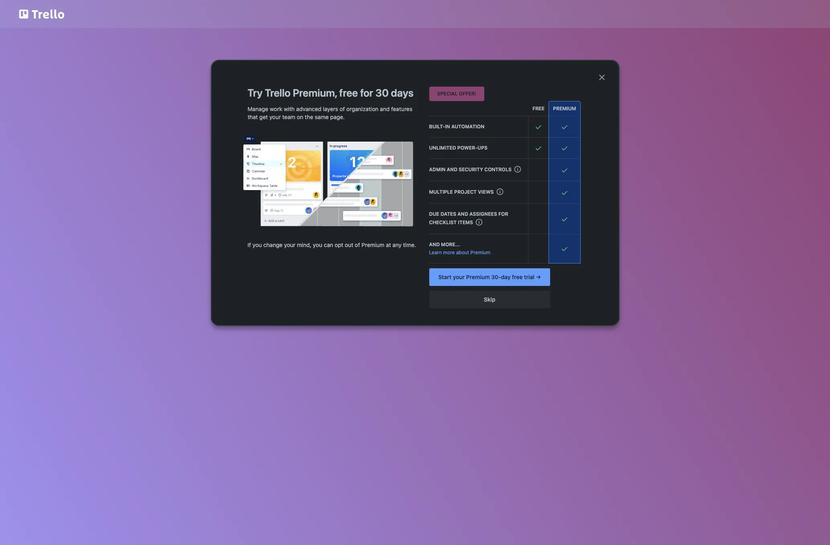 Task type: describe. For each thing, give the bounding box(es) containing it.
for for assignees
[[499, 211, 508, 217]]

30-
[[491, 274, 501, 281]]

change
[[264, 242, 283, 249]]

1 vertical spatial your
[[284, 242, 296, 249]]

in
[[445, 124, 450, 130]]

unlimited power-ups
[[429, 145, 488, 151]]

due
[[429, 211, 439, 217]]

special offer!
[[437, 91, 476, 97]]

checklist
[[429, 220, 457, 226]]

and inside manage work with advanced layers of organization and features that get your team on the same page.
[[380, 106, 390, 112]]

and
[[429, 242, 440, 248]]

premium inside and more... learn more about premium
[[471, 250, 491, 256]]

skip
[[484, 296, 496, 303]]

for for free
[[360, 87, 373, 99]]

mind,
[[297, 242, 312, 249]]

automation
[[452, 124, 485, 130]]

organization
[[347, 106, 379, 112]]

try trello premium, free for 30 days
[[248, 87, 414, 99]]

features
[[391, 106, 413, 112]]

get
[[259, 114, 268, 121]]

about
[[456, 250, 469, 256]]

layers
[[323, 106, 338, 112]]

out
[[345, 242, 353, 249]]

that
[[248, 114, 258, 121]]

on
[[297, 114, 303, 121]]

2 horizontal spatial your
[[453, 274, 465, 281]]

multiple
[[429, 189, 453, 195]]

learn more about premium link
[[429, 249, 526, 257]]

security
[[459, 167, 483, 173]]

dates
[[441, 211, 456, 217]]

unlimited
[[429, 145, 456, 151]]

admin
[[429, 167, 446, 173]]

trello
[[265, 87, 291, 99]]

trial
[[524, 274, 535, 281]]

advanced
[[296, 106, 322, 112]]

with
[[284, 106, 295, 112]]

any
[[393, 242, 402, 249]]

opt
[[335, 242, 343, 249]]

ups
[[478, 145, 488, 151]]

of inside manage work with advanced layers of organization and features that get your team on the same page.
[[340, 106, 345, 112]]

work
[[270, 106, 282, 112]]

premium right free
[[553, 106, 576, 112]]

more...
[[441, 242, 460, 248]]

built-
[[429, 124, 445, 130]]



Task type: locate. For each thing, give the bounding box(es) containing it.
the
[[305, 114, 313, 121]]

free right day
[[512, 274, 523, 281]]

multiple project views
[[429, 189, 494, 195]]

0 vertical spatial of
[[340, 106, 345, 112]]

1 horizontal spatial your
[[284, 242, 296, 249]]

of right "out"
[[355, 242, 360, 249]]

learn
[[429, 250, 442, 256]]

and up items
[[458, 211, 468, 217]]

1 horizontal spatial you
[[313, 242, 322, 249]]

day
[[501, 274, 511, 281]]

1 vertical spatial free
[[512, 274, 523, 281]]

at
[[386, 242, 391, 249]]

premium,
[[293, 87, 337, 99]]

controls
[[485, 167, 512, 173]]

assignees
[[470, 211, 497, 217]]

manage
[[248, 106, 268, 112]]

offer!
[[459, 91, 476, 97]]

days
[[391, 87, 414, 99]]

0 vertical spatial free
[[339, 87, 358, 99]]

items
[[458, 220, 473, 226]]

for right assignees
[[499, 211, 508, 217]]

built-in automation
[[429, 124, 485, 130]]

your inside manage work with advanced layers of organization and features that get your team on the same page.
[[269, 114, 281, 121]]

trello image
[[18, 5, 66, 23]]

1 vertical spatial of
[[355, 242, 360, 249]]

manage work with advanced layers of organization and features that get your team on the same page.
[[248, 106, 413, 121]]

skip button
[[429, 291, 550, 309]]

try
[[248, 87, 263, 99]]

you
[[253, 242, 262, 249], [313, 242, 322, 249]]

start your premium 30-day free trial →
[[438, 274, 541, 281]]

→
[[536, 274, 541, 281]]

premium left 30-
[[466, 274, 490, 281]]

2 vertical spatial and
[[458, 211, 468, 217]]

1 horizontal spatial of
[[355, 242, 360, 249]]

same
[[315, 114, 329, 121]]

1 vertical spatial for
[[499, 211, 508, 217]]

0 horizontal spatial free
[[339, 87, 358, 99]]

30
[[376, 87, 389, 99]]

and down "30"
[[380, 106, 390, 112]]

your left mind,
[[284, 242, 296, 249]]

free up the organization
[[339, 87, 358, 99]]

1 vertical spatial and
[[447, 167, 458, 173]]

can
[[324, 242, 333, 249]]

of up page.
[[340, 106, 345, 112]]

special
[[437, 91, 458, 97]]

your down work
[[269, 114, 281, 121]]

close image
[[597, 73, 607, 82]]

your
[[269, 114, 281, 121], [284, 242, 296, 249], [453, 274, 465, 281]]

for left "30"
[[360, 87, 373, 99]]

1 horizontal spatial for
[[499, 211, 508, 217]]

views
[[478, 189, 494, 195]]

and inside due dates and assignees for checklist items
[[458, 211, 468, 217]]

0 horizontal spatial you
[[253, 242, 262, 249]]

and right admin
[[447, 167, 458, 173]]

premium left at
[[362, 242, 385, 249]]

0 horizontal spatial for
[[360, 87, 373, 99]]

0 vertical spatial for
[[360, 87, 373, 99]]

0 vertical spatial your
[[269, 114, 281, 121]]

premium
[[553, 106, 576, 112], [362, 242, 385, 249], [471, 250, 491, 256], [466, 274, 490, 281]]

free
[[533, 106, 545, 112]]

page.
[[330, 114, 345, 121]]

premium right the about
[[471, 250, 491, 256]]

more
[[443, 250, 455, 256]]

free
[[339, 87, 358, 99], [512, 274, 523, 281]]

of
[[340, 106, 345, 112], [355, 242, 360, 249]]

and
[[380, 106, 390, 112], [447, 167, 458, 173], [458, 211, 468, 217]]

0 horizontal spatial your
[[269, 114, 281, 121]]

admin and security controls
[[429, 167, 512, 173]]

0 vertical spatial and
[[380, 106, 390, 112]]

team
[[282, 114, 295, 121]]

you right the if
[[253, 242, 262, 249]]

for inside due dates and assignees for checklist items
[[499, 211, 508, 217]]

if
[[248, 242, 251, 249]]

start
[[438, 274, 452, 281]]

1 you from the left
[[253, 242, 262, 249]]

if you change your mind, you can opt out of premium at any time.
[[248, 242, 416, 249]]

1 horizontal spatial free
[[512, 274, 523, 281]]

and more... learn more about premium
[[429, 242, 491, 256]]

time.
[[403, 242, 416, 249]]

project
[[454, 189, 477, 195]]

your right the start
[[453, 274, 465, 281]]

0 horizontal spatial of
[[340, 106, 345, 112]]

2 you from the left
[[313, 242, 322, 249]]

you left can
[[313, 242, 322, 249]]

due dates and assignees for checklist items
[[429, 211, 508, 226]]

2 vertical spatial your
[[453, 274, 465, 281]]

for
[[360, 87, 373, 99], [499, 211, 508, 217]]

power-
[[458, 145, 478, 151]]



Task type: vqa. For each thing, say whether or not it's contained in the screenshot.
free
yes



